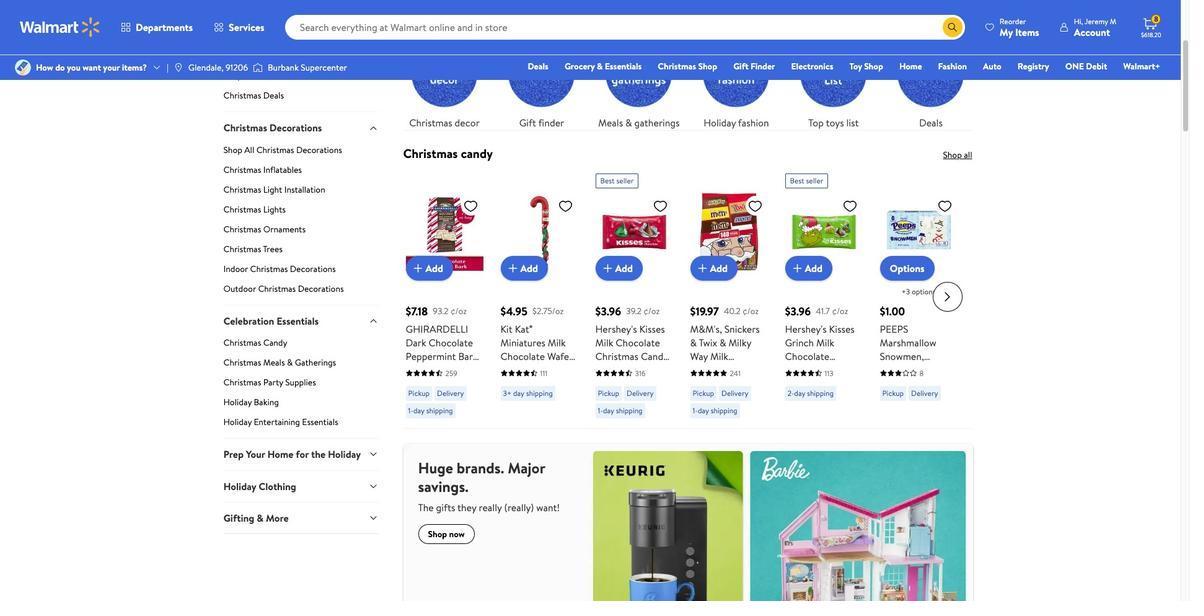 Task type: describe. For each thing, give the bounding box(es) containing it.
celebration
[[224, 314, 274, 328]]

1-day shipping for $19.97
[[693, 406, 738, 416]]

 image for how do you want your items?
[[15, 60, 31, 76]]

oz inside $3.96 41.7 ¢/oz hershey's kisses grinch milk chocolate christmas candy, bag 9.5 oz
[[819, 377, 828, 391]]

holiday baking link
[[224, 396, 379, 414]]

savings.
[[418, 476, 469, 497]]

supplies
[[285, 376, 316, 389]]

140
[[752, 391, 767, 404]]

add to cart image for hershey's kisses milk chocolate christmas candy, bag 10.1 oz image
[[601, 261, 615, 276]]

candy inside "$19.97 40.2 ¢/oz m&m's, snickers & twix & milky way milk chocolate christmas candy variety pack - 140 ct"
[[736, 377, 763, 391]]

2-day shipping
[[788, 388, 834, 399]]

christmas meals & gatherings
[[224, 357, 336, 369]]

gift for gift finder
[[734, 60, 749, 73]]

get christmas ready
[[224, 47, 315, 61]]

$618.20
[[1142, 30, 1162, 39]]

seller for hershey's kisses milk chocolate christmas candy, bag 10.1 oz
[[617, 175, 634, 186]]

4 pickup from the left
[[883, 388, 904, 399]]

5 product group from the left
[[785, 169, 863, 423]]

christmas inside "link"
[[224, 90, 261, 102]]

meals & gatherings link
[[598, 33, 680, 130]]

1 dark from the top
[[406, 336, 426, 350]]

0 vertical spatial the
[[439, 7, 457, 24]]

grocery & essentials link
[[559, 60, 648, 73]]

candy, inside $3.96 41.7 ¢/oz hershey's kisses grinch milk chocolate christmas candy, bag 9.5 oz
[[831, 363, 860, 377]]

hershey's kisses milk chocolate christmas candy, bag 10.1 oz image
[[596, 193, 673, 271]]

shipping right and in the left of the page
[[426, 406, 453, 416]]

grocery
[[565, 60, 595, 73]]

candy
[[461, 145, 493, 162]]

gift finder link
[[501, 33, 583, 130]]

candy, inside $7.18 93.2 ¢/oz ghirardelli dark chocolate peppermint bark chocolate squares, layered dark chocolate and white chocolate candy, 7.7 oz bag
[[453, 418, 482, 432]]

add to favorites list, hershey's kisses grinch milk chocolate christmas candy, bag 9.5 oz image
[[843, 198, 858, 214]]

one debit link
[[1060, 60, 1113, 73]]

holiday for holiday baking
[[224, 396, 252, 409]]

best seller for hershey's kisses grinch milk chocolate christmas candy, bag 9.5 oz
[[790, 175, 824, 186]]

outdoor christmas decorations
[[224, 283, 344, 295]]

add for $19.97
[[710, 262, 728, 275]]

fashion
[[939, 60, 967, 73]]

shipping down the 316
[[616, 406, 643, 416]]

the inside dropdown button
[[311, 448, 326, 461]]

christmas inside "$1.00 peeps marshmallow snowmen, christmas candy, 3 count (1.5 ounce)"
[[880, 363, 923, 377]]

shop all christmas decorations
[[224, 144, 342, 156]]

options link
[[880, 256, 935, 281]]

christmas candy link
[[224, 337, 379, 354]]

93.2
[[433, 305, 449, 317]]

39.2
[[626, 305, 642, 317]]

christmas inside $4.95 $2.75/oz kit kat® miniatures milk chocolate wafer christmas candy, plastic cane 1.8 oz
[[501, 363, 544, 377]]

1 horizontal spatial deals
[[528, 60, 549, 73]]

7.7
[[406, 432, 417, 445]]

add for $7.18
[[426, 262, 443, 275]]

product group containing $1.00
[[880, 169, 958, 423]]

items
[[1016, 25, 1040, 39]]

christmas ornaments link
[[224, 223, 379, 240]]

decor
[[455, 116, 480, 130]]

ghirardelli
[[406, 322, 468, 336]]

day right the 3+
[[513, 388, 524, 399]]

gatherings
[[295, 357, 336, 369]]

holiday for holiday entertaining essentials
[[224, 416, 252, 429]]

lights
[[263, 203, 286, 216]]

pack
[[723, 391, 743, 404]]

¢/oz for $19.97 40.2 ¢/oz m&m's, snickers & twix & milky way milk chocolate christmas candy variety pack - 140 ct
[[743, 305, 759, 317]]

christmas deals
[[224, 90, 284, 102]]

installation
[[284, 183, 325, 196]]

deals inside "list"
[[919, 116, 943, 130]]

supercenter
[[301, 61, 347, 74]]

list
[[847, 116, 859, 130]]

3 delivery from the left
[[722, 388, 749, 399]]

top
[[809, 116, 824, 130]]

¢/oz for $7.18 93.2 ¢/oz ghirardelli dark chocolate peppermint bark chocolate squares, layered dark chocolate and white chocolate candy, 7.7 oz bag
[[451, 305, 467, 317]]

milk inside $4.95 $2.75/oz kit kat® miniatures milk chocolate wafer christmas candy, plastic cane 1.8 oz
[[548, 336, 566, 350]]

add button for $7.18
[[406, 256, 453, 281]]

$1.00
[[880, 304, 905, 319]]

peeps marshmallow snowmen, christmas candy, 3 count (1.5 ounce) image
[[880, 193, 958, 271]]

kat®
[[515, 322, 533, 336]]

options
[[890, 262, 925, 275]]

kisses for chocolate
[[640, 322, 665, 336]]

christmas trees
[[224, 243, 283, 255]]

candy, inside "$3.96 39.2 ¢/oz hershey's kisses milk chocolate christmas candy, bag 10.1 oz"
[[641, 350, 671, 363]]

ideas
[[281, 7, 309, 24]]

 image for burbank supercenter
[[253, 61, 263, 74]]

5 add button from the left
[[785, 256, 833, 281]]

marshmallow
[[880, 336, 937, 350]]

add to favorites list, hershey's kisses milk chocolate christmas candy, bag 10.1 oz image
[[653, 198, 668, 214]]

you
[[67, 61, 81, 74]]

3 pickup from the left
[[693, 388, 714, 399]]

shop all christmas link
[[224, 70, 379, 87]]

product group containing $4.95
[[501, 169, 578, 423]]

-
[[746, 391, 750, 404]]

essentials inside dropdown button
[[277, 314, 319, 328]]

$19.97 40.2 ¢/oz m&m's, snickers & twix & milky way milk chocolate christmas candy variety pack - 140 ct
[[690, 304, 767, 418]]

they
[[458, 501, 477, 515]]

toys
[[826, 116, 844, 130]]

ready
[[288, 47, 315, 61]]

add to favorites list, m&m's, snickers & twix & milky way milk chocolate christmas candy variety pack - 140 ct image
[[748, 198, 763, 214]]

shop right toy
[[864, 60, 884, 73]]

toy shop link
[[844, 60, 889, 73]]

holiday fashion
[[704, 116, 769, 130]]

2 1-day shipping from the left
[[598, 406, 643, 416]]

top toys list
[[809, 116, 859, 130]]

walmart+
[[1124, 60, 1161, 73]]

shop for shop now
[[428, 528, 447, 541]]

add to cart image for ghirardelli dark chocolate peppermint bark chocolate squares, layered dark chocolate and white chocolate candy, 7.7 oz bag image
[[411, 261, 426, 276]]

christmas inside "$3.96 39.2 ¢/oz hershey's kisses milk chocolate christmas candy, bag 10.1 oz"
[[596, 350, 639, 363]]

best for hershey's kisses grinch milk chocolate christmas candy, bag 9.5 oz
[[790, 175, 805, 186]]

1 delivery from the left
[[437, 388, 464, 399]]

5 add from the left
[[805, 262, 823, 275]]

8 for 8 $618.20
[[1154, 14, 1159, 24]]

& inside 'dropdown button'
[[257, 512, 264, 525]]

gatherings
[[635, 116, 680, 130]]

my
[[1000, 25, 1013, 39]]

essentials for &
[[605, 60, 642, 73]]

shipping down pack on the right bottom
[[711, 406, 738, 416]]

$3.96 for hershey's kisses grinch milk chocolate christmas candy, bag 9.5 oz
[[785, 304, 811, 319]]

candy, inside $4.95 $2.75/oz kit kat® miniatures milk chocolate wafer christmas candy, plastic cane 1.8 oz
[[546, 363, 576, 377]]

shop now
[[428, 528, 465, 541]]

m&m's, snickers & twix & milky way milk chocolate christmas candy variety pack - 140 ct image
[[690, 193, 768, 271]]

christmas party supplies
[[224, 376, 316, 389]]

home inside dropdown button
[[268, 448, 294, 461]]

1 pickup from the left
[[408, 388, 430, 399]]

fashion
[[738, 116, 769, 130]]

+3 options
[[902, 286, 936, 297]]

reorder my items
[[1000, 16, 1040, 39]]

+3
[[902, 286, 910, 297]]

gifting & more button
[[224, 502, 379, 534]]

christmas inside "$19.97 40.2 ¢/oz m&m's, snickers & twix & milky way milk chocolate christmas candy variety pack - 140 ct"
[[690, 377, 734, 391]]

gift finder
[[734, 60, 775, 73]]

really
[[479, 501, 502, 515]]

add button for $4.95
[[501, 256, 548, 281]]

& down the christmas candy link
[[287, 357, 293, 369]]

0 horizontal spatial deals link
[[522, 60, 554, 73]]

variety
[[690, 391, 721, 404]]

one debit
[[1066, 60, 1108, 73]]

holiday entertaining essentials link
[[224, 416, 379, 438]]

for
[[296, 448, 309, 461]]

do
[[55, 61, 65, 74]]

layered
[[444, 377, 478, 391]]

candy, inside "$1.00 peeps marshmallow snowmen, christmas candy, 3 count (1.5 ounce)"
[[926, 363, 955, 377]]

get for get in the spirit
[[403, 7, 423, 24]]

day down variety
[[698, 406, 709, 416]]

milky
[[729, 336, 752, 350]]

christmas lights
[[224, 203, 286, 216]]

now
[[449, 528, 465, 541]]

all for christmas
[[244, 144, 254, 156]]

holiday inside dropdown button
[[328, 448, 361, 461]]

1- for $7.18
[[408, 406, 414, 416]]

hershey's kisses grinch milk chocolate christmas candy, bag 9.5 oz image
[[785, 193, 863, 271]]

essentials for entertaining
[[302, 416, 338, 429]]

reorder
[[1000, 16, 1026, 26]]

¢/oz for $3.96 39.2 ¢/oz hershey's kisses milk chocolate christmas candy, bag 10.1 oz
[[644, 305, 660, 317]]

add to favorites list, peeps marshmallow snowmen, christmas candy, 3 count (1.5 ounce) image
[[938, 198, 953, 214]]

miniatures
[[501, 336, 546, 350]]

registry link
[[1012, 60, 1055, 73]]

cane
[[531, 377, 553, 391]]

debit
[[1086, 60, 1108, 73]]



Task type: vqa. For each thing, say whether or not it's contained in the screenshot.
'Select' button
no



Task type: locate. For each thing, give the bounding box(es) containing it.
3 product group from the left
[[596, 169, 673, 423]]

grocery & essentials
[[565, 60, 642, 73]]

gifts
[[436, 501, 455, 515]]

count
[[888, 377, 915, 391]]

hershey's for grinch
[[785, 322, 827, 336]]

christmas ornaments
[[224, 223, 306, 235]]

2 $3.96 from the left
[[785, 304, 811, 319]]

peeps
[[880, 322, 909, 336]]

gifting
[[224, 512, 254, 525]]

2 all from the top
[[244, 144, 254, 156]]

0 horizontal spatial get
[[224, 47, 240, 61]]

1- for $19.97
[[693, 406, 698, 416]]

christmas ideas
[[224, 7, 309, 24]]

2 add to cart image from the left
[[695, 261, 710, 276]]

2 horizontal spatial 1-day shipping
[[693, 406, 738, 416]]

top toys list link
[[793, 33, 875, 130]]

deals link left grocery
[[522, 60, 554, 73]]

add to favorites list, kit kat® miniatures milk chocolate wafer christmas candy, plastic cane 1.8 oz image
[[558, 198, 573, 214]]

shop up christmas inflatables
[[224, 144, 242, 156]]

1 horizontal spatial  image
[[253, 61, 263, 74]]

1 best from the left
[[601, 175, 615, 186]]

1 add button from the left
[[406, 256, 453, 281]]

snickers
[[725, 322, 760, 336]]

holiday down holiday baking
[[224, 416, 252, 429]]

kisses down 39.2
[[640, 322, 665, 336]]

all up christmas inflatables
[[244, 144, 254, 156]]

your
[[103, 61, 120, 74]]

add up "41.7"
[[805, 262, 823, 275]]

0 horizontal spatial 1-day shipping
[[408, 406, 453, 416]]

0 horizontal spatial hershey's
[[596, 322, 637, 336]]

essentials down walmart site-wide search field
[[605, 60, 642, 73]]

2 pickup from the left
[[598, 388, 619, 399]]

2 kisses from the left
[[829, 322, 855, 336]]

milk down $2.75/oz
[[548, 336, 566, 350]]

add up $4.95 at the left of the page
[[521, 262, 538, 275]]

chocolate inside "$3.96 39.2 ¢/oz hershey's kisses milk chocolate christmas candy, bag 10.1 oz"
[[616, 336, 660, 350]]

shop for shop all christmas decorations
[[224, 144, 242, 156]]

1 1-day shipping from the left
[[408, 406, 453, 416]]

search icon image
[[948, 22, 958, 32]]

$4.95
[[501, 304, 528, 319]]

decorations down 'indoor christmas decorations' link
[[298, 283, 344, 295]]

gift inside gift finder link
[[734, 60, 749, 73]]

2 horizontal spatial bag
[[785, 377, 802, 391]]

1 add to cart image from the left
[[411, 261, 426, 276]]

entertaining
[[254, 416, 300, 429]]

1 1- from the left
[[408, 406, 414, 416]]

shop all christmas decorations link
[[224, 144, 379, 161]]

holiday inside dropdown button
[[224, 480, 256, 493]]

oz right 10.1
[[630, 363, 640, 377]]

1 horizontal spatial 1-
[[598, 406, 603, 416]]

1 horizontal spatial bag
[[596, 363, 612, 377]]

chocolate inside $3.96 41.7 ¢/oz hershey's kisses grinch milk chocolate christmas candy, bag 9.5 oz
[[785, 350, 830, 363]]

¢/oz for $3.96 41.7 ¢/oz hershey's kisses grinch milk chocolate christmas candy, bag 9.5 oz
[[832, 305, 848, 317]]

0 vertical spatial meals
[[599, 116, 623, 130]]

decorations inside dropdown button
[[270, 121, 322, 135]]

1 vertical spatial essentials
[[277, 314, 319, 328]]

kisses inside "$3.96 39.2 ¢/oz hershey's kisses milk chocolate christmas candy, bag 10.1 oz"
[[640, 322, 665, 336]]

deals left grocery
[[528, 60, 549, 73]]

2 delivery from the left
[[627, 388, 654, 399]]

best seller up hershey's kisses milk chocolate christmas candy, bag 10.1 oz image
[[601, 175, 634, 186]]

holiday for holiday clothing
[[224, 480, 256, 493]]

add button up $4.95 at the left of the page
[[501, 256, 548, 281]]

delivery down 241
[[722, 388, 749, 399]]

¢/oz inside "$19.97 40.2 ¢/oz m&m's, snickers & twix & milky way milk chocolate christmas candy variety pack - 140 ct"
[[743, 305, 759, 317]]

$7.18
[[406, 304, 428, 319]]

0 horizontal spatial  image
[[15, 60, 31, 76]]

1 horizontal spatial $3.96
[[785, 304, 811, 319]]

0 vertical spatial 8
[[1154, 14, 1159, 24]]

1 horizontal spatial add to cart image
[[695, 261, 710, 276]]

1 vertical spatial candy
[[736, 377, 763, 391]]

add to favorites list, ghirardelli dark chocolate peppermint bark chocolate squares, layered dark chocolate and white chocolate candy, 7.7 oz bag image
[[463, 198, 478, 214]]

0 horizontal spatial gift
[[519, 116, 536, 130]]

delivery down '259'
[[437, 388, 464, 399]]

3 1-day shipping from the left
[[693, 406, 738, 416]]

twix
[[699, 336, 717, 350]]

1-day shipping for $7.18
[[408, 406, 453, 416]]

decorations up christmas inflatables link on the left
[[296, 144, 342, 156]]

& left more at bottom left
[[257, 512, 264, 525]]

meals up party
[[263, 357, 285, 369]]

bag left 10.1
[[596, 363, 612, 377]]

& right grocery
[[597, 60, 603, 73]]

gift finder
[[519, 116, 564, 130]]

departments
[[136, 20, 193, 34]]

0 horizontal spatial add to cart image
[[506, 261, 521, 276]]

shipping down 113
[[807, 388, 834, 399]]

2 dark from the top
[[406, 391, 426, 404]]

Search search field
[[285, 15, 965, 40]]

get inside dropdown button
[[224, 47, 240, 61]]

$19.97
[[690, 304, 719, 319]]

oz inside $4.95 $2.75/oz kit kat® miniatures milk chocolate wafer christmas candy, plastic cane 1.8 oz
[[501, 391, 510, 404]]

auto link
[[978, 60, 1007, 73]]

shop left now
[[428, 528, 447, 541]]

4 add button from the left
[[690, 256, 738, 281]]

add for $4.95
[[521, 262, 538, 275]]

huge
[[418, 458, 453, 479]]

all up christmas deals
[[244, 70, 254, 82]]

shipping down the "111"
[[526, 388, 553, 399]]

milk inside "$3.96 39.2 ¢/oz hershey's kisses milk chocolate christmas candy, bag 10.1 oz"
[[596, 336, 614, 350]]

2 best seller from the left
[[790, 175, 824, 186]]

add button up $19.97
[[690, 256, 738, 281]]

wafer
[[547, 350, 573, 363]]

41.7
[[816, 305, 830, 317]]

holiday left fashion
[[704, 116, 736, 130]]

2 seller from the left
[[806, 175, 824, 186]]

1 horizontal spatial 8
[[1154, 14, 1159, 24]]

ghirardelli dark chocolate peppermint bark chocolate squares, layered dark chocolate and white chocolate candy, 7.7 oz bag image
[[406, 193, 483, 271]]

0 vertical spatial all
[[244, 70, 254, 82]]

0 vertical spatial essentials
[[605, 60, 642, 73]]

shop
[[698, 60, 718, 73], [864, 60, 884, 73], [224, 70, 242, 82], [224, 144, 242, 156], [943, 149, 962, 161], [428, 528, 447, 541]]

home left fashion link
[[900, 60, 922, 73]]

ounce)
[[880, 391, 912, 404]]

walmart image
[[20, 17, 100, 37]]

1 add from the left
[[426, 262, 443, 275]]

shop all
[[943, 149, 973, 161]]

seller for hershey's kisses grinch milk chocolate christmas candy, bag 9.5 oz
[[806, 175, 824, 186]]

0 horizontal spatial 1-
[[408, 406, 414, 416]]

8 up $618.20
[[1154, 14, 1159, 24]]

kisses inside $3.96 41.7 ¢/oz hershey's kisses grinch milk chocolate christmas candy, bag 9.5 oz
[[829, 322, 855, 336]]

¢/oz right 39.2
[[644, 305, 660, 317]]

oz right 9.5
[[819, 377, 828, 391]]

milk right wafer at bottom
[[596, 336, 614, 350]]

1 horizontal spatial meals
[[599, 116, 623, 130]]

bag inside $7.18 93.2 ¢/oz ghirardelli dark chocolate peppermint bark chocolate squares, layered dark chocolate and white chocolate candy, 7.7 oz bag
[[431, 432, 447, 445]]

&
[[597, 60, 603, 73], [626, 116, 632, 130], [690, 336, 697, 350], [720, 336, 726, 350], [287, 357, 293, 369], [257, 512, 264, 525]]

milk right grinch
[[817, 336, 835, 350]]

holiday up gifting
[[224, 480, 256, 493]]

hi, jeremy m account
[[1074, 16, 1117, 39]]

get christmas ready button
[[224, 38, 379, 70]]

2 horizontal spatial 1-
[[693, 406, 698, 416]]

oz inside $7.18 93.2 ¢/oz ghirardelli dark chocolate peppermint bark chocolate squares, layered dark chocolate and white chocolate candy, 7.7 oz bag
[[419, 432, 429, 445]]

delivery right 3
[[912, 388, 938, 399]]

more
[[266, 512, 289, 525]]

add button for $19.97
[[690, 256, 738, 281]]

2 ¢/oz from the left
[[644, 305, 660, 317]]

2 horizontal spatial add to cart image
[[790, 261, 805, 276]]

6 product group from the left
[[880, 169, 958, 423]]

kisses for milk
[[829, 322, 855, 336]]

chocolate inside "$19.97 40.2 ¢/oz m&m's, snickers & twix & milky way milk chocolate christmas candy variety pack - 140 ct"
[[690, 363, 735, 377]]

bag inside "$3.96 39.2 ¢/oz hershey's kisses milk chocolate christmas candy, bag 10.1 oz"
[[596, 363, 612, 377]]

1 vertical spatial all
[[244, 144, 254, 156]]

1 horizontal spatial 1-day shipping
[[598, 406, 643, 416]]

& inside "list"
[[626, 116, 632, 130]]

next slide for product carousel list image
[[933, 282, 963, 312]]

shop for shop all christmas
[[224, 70, 242, 82]]

christmas trees link
[[224, 243, 379, 260]]

oz right '7.7'
[[419, 432, 429, 445]]

1 horizontal spatial gift
[[734, 60, 749, 73]]

christmas deals link
[[224, 90, 379, 112]]

kit
[[501, 322, 513, 336]]

oz inside "$3.96 39.2 ¢/oz hershey's kisses milk chocolate christmas candy, bag 10.1 oz"
[[630, 363, 640, 377]]

$2.75/oz
[[533, 305, 564, 317]]

 image down get christmas ready
[[253, 61, 263, 74]]

1 vertical spatial dark
[[406, 391, 426, 404]]

0 vertical spatial deals
[[528, 60, 549, 73]]

outdoor christmas decorations link
[[224, 283, 379, 305]]

best seller up hershey's kisses grinch milk chocolate christmas candy, bag 9.5 oz image
[[790, 175, 824, 186]]

the right for
[[311, 448, 326, 461]]

m
[[1110, 16, 1117, 26]]

shop left the all
[[943, 149, 962, 161]]

1 horizontal spatial best seller
[[790, 175, 824, 186]]

pickup left (1.5
[[883, 388, 904, 399]]

add up 40.2
[[710, 262, 728, 275]]

add up 93.2
[[426, 262, 443, 275]]

christmas light installation
[[224, 183, 325, 196]]

holiday fashion link
[[695, 33, 778, 130]]

best for hershey's kisses milk chocolate christmas candy, bag 10.1 oz
[[601, 175, 615, 186]]

1 vertical spatial deals
[[263, 90, 284, 102]]

& right twix
[[720, 336, 726, 350]]

¢/oz right "41.7"
[[832, 305, 848, 317]]

0 horizontal spatial best seller
[[601, 175, 634, 186]]

$3.96 inside $3.96 41.7 ¢/oz hershey's kisses grinch milk chocolate christmas candy, bag 9.5 oz
[[785, 304, 811, 319]]

1 horizontal spatial seller
[[806, 175, 824, 186]]

0 horizontal spatial kisses
[[640, 322, 665, 336]]

all for get
[[244, 70, 254, 82]]

0 horizontal spatial meals
[[263, 357, 285, 369]]

best seller for hershey's kisses milk chocolate christmas candy, bag 10.1 oz
[[601, 175, 634, 186]]

inflatables
[[263, 164, 302, 176]]

1 add to cart image from the left
[[506, 261, 521, 276]]

burbank
[[268, 61, 299, 74]]

meals left gatherings
[[599, 116, 623, 130]]

1 vertical spatial meals
[[263, 357, 285, 369]]

0 horizontal spatial $3.96
[[596, 304, 621, 319]]

holiday for holiday fashion
[[704, 116, 736, 130]]

gift for gift finder
[[519, 116, 536, 130]]

3 ¢/oz from the left
[[743, 305, 759, 317]]

0 vertical spatial get
[[403, 7, 423, 24]]

deals inside "link"
[[263, 90, 284, 102]]

add button
[[406, 256, 453, 281], [501, 256, 548, 281], [596, 256, 643, 281], [690, 256, 738, 281], [785, 256, 833, 281]]

1 kisses from the left
[[640, 322, 665, 336]]

add button up "41.7"
[[785, 256, 833, 281]]

your
[[246, 448, 265, 461]]

christmas decorations button
[[224, 112, 379, 144]]

meals inside christmas meals & gatherings link
[[263, 357, 285, 369]]

$3.96 left 39.2
[[596, 304, 621, 319]]

1 vertical spatial home
[[268, 448, 294, 461]]

1 vertical spatial gift
[[519, 116, 536, 130]]

1 all from the top
[[244, 70, 254, 82]]

¢/oz inside $3.96 41.7 ¢/oz hershey's kisses grinch milk chocolate christmas candy, bag 9.5 oz
[[832, 305, 848, 317]]

1 vertical spatial the
[[311, 448, 326, 461]]

2 vertical spatial essentials
[[302, 416, 338, 429]]

1-day shipping down variety
[[693, 406, 738, 416]]

1 vertical spatial 8
[[920, 368, 924, 379]]

chocolate inside $4.95 $2.75/oz kit kat® miniatures milk chocolate wafer christmas candy, plastic cane 1.8 oz
[[501, 350, 545, 363]]

christmas inside $3.96 41.7 ¢/oz hershey's kisses grinch milk chocolate christmas candy, bag 9.5 oz
[[785, 363, 828, 377]]

$3.96 for hershey's kisses milk chocolate christmas candy, bag 10.1 oz
[[596, 304, 621, 319]]

delivery down the 316
[[627, 388, 654, 399]]

1 horizontal spatial kisses
[[829, 322, 855, 336]]

¢/oz right 40.2
[[743, 305, 759, 317]]

gift
[[734, 60, 749, 73], [519, 116, 536, 130]]

trees
[[263, 243, 283, 255]]

essentials down 'holiday baking' link
[[302, 416, 338, 429]]

christmas decorations
[[224, 121, 322, 135]]

how do you want your items?
[[36, 61, 147, 74]]

decorations down christmas trees link at left
[[290, 263, 336, 275]]

& left twix
[[690, 336, 697, 350]]

decorations up shop all christmas decorations link
[[270, 121, 322, 135]]

1 horizontal spatial the
[[439, 7, 457, 24]]

2 best from the left
[[790, 175, 805, 186]]

4 add from the left
[[710, 262, 728, 275]]

outdoor
[[224, 283, 256, 295]]

christmas inside "list"
[[409, 116, 452, 130]]

241
[[730, 368, 741, 379]]

kit kat® miniatures milk chocolate wafer christmas candy, plastic cane 1.8 oz image
[[501, 193, 578, 271]]

best up hershey's kisses grinch milk chocolate christmas candy, bag 9.5 oz image
[[790, 175, 805, 186]]

1 horizontal spatial deals link
[[890, 33, 973, 130]]

christmas inflatables
[[224, 164, 302, 176]]

get in the spirit
[[403, 7, 488, 24]]

the right 'in'
[[439, 7, 457, 24]]

0 vertical spatial candy
[[263, 337, 287, 349]]

Walmart Site-Wide search field
[[285, 15, 965, 40]]

shop left gift finder
[[698, 60, 718, 73]]

2 add button from the left
[[501, 256, 548, 281]]

1 horizontal spatial candy
[[736, 377, 763, 391]]

milk inside $3.96 41.7 ¢/oz hershey's kisses grinch milk chocolate christmas candy, bag 9.5 oz
[[817, 336, 835, 350]]

bag inside $3.96 41.7 ¢/oz hershey's kisses grinch milk chocolate christmas candy, bag 9.5 oz
[[785, 377, 802, 391]]

(1.5
[[917, 377, 931, 391]]

3+ day shipping
[[503, 388, 553, 399]]

1-day shipping
[[408, 406, 453, 416], [598, 406, 643, 416], [693, 406, 738, 416]]

add to cart image for $19.97
[[695, 261, 710, 276]]

holiday clothing
[[224, 480, 296, 493]]

3 add from the left
[[615, 262, 633, 275]]

9.5
[[804, 377, 816, 391]]

2 add to cart image from the left
[[601, 261, 615, 276]]

1 horizontal spatial hershey's
[[785, 322, 827, 336]]

0 horizontal spatial best
[[601, 175, 615, 186]]

celebration essentials
[[224, 314, 319, 328]]

hershey's inside $3.96 41.7 ¢/oz hershey's kisses grinch milk chocolate christmas candy, bag 9.5 oz
[[785, 322, 827, 336]]

0 horizontal spatial 8
[[920, 368, 924, 379]]

glendale,
[[188, 61, 224, 74]]

2 horizontal spatial deals
[[919, 116, 943, 130]]

pickup down 10.1
[[598, 388, 619, 399]]

product group containing $7.18
[[406, 169, 483, 445]]

day down the 'squares,'
[[414, 406, 425, 416]]

0 horizontal spatial bag
[[431, 432, 447, 445]]

(really)
[[504, 501, 534, 515]]

¢/oz inside "$3.96 39.2 ¢/oz hershey's kisses milk chocolate christmas candy, bag 10.1 oz"
[[644, 305, 660, 317]]

2 product group from the left
[[501, 169, 578, 423]]

m&m's,
[[690, 322, 722, 336]]

get left 'in'
[[403, 7, 423, 24]]

$3.96 left "41.7"
[[785, 304, 811, 319]]

bag left 9.5
[[785, 377, 802, 391]]

¢/oz right 93.2
[[451, 305, 467, 317]]

oz left cane
[[501, 391, 510, 404]]

1 product group from the left
[[406, 169, 483, 445]]

|
[[167, 61, 169, 74]]

meals inside meals & gatherings link
[[599, 116, 623, 130]]

4 product group from the left
[[690, 169, 768, 423]]

product group containing $19.97
[[690, 169, 768, 423]]

& left gatherings
[[626, 116, 632, 130]]

1 ¢/oz from the left
[[451, 305, 467, 317]]

1 horizontal spatial get
[[403, 7, 423, 24]]

prep
[[224, 448, 244, 461]]

oz
[[630, 363, 640, 377], [819, 377, 828, 391], [501, 391, 510, 404], [419, 432, 429, 445]]

day right 140
[[794, 388, 806, 399]]

list containing christmas decor
[[396, 23, 980, 130]]

add up 39.2
[[615, 262, 633, 275]]

product group
[[406, 169, 483, 445], [501, 169, 578, 423], [596, 169, 673, 423], [690, 169, 768, 423], [785, 169, 863, 423], [880, 169, 958, 423]]

and
[[406, 404, 421, 418]]

holiday left baking
[[224, 396, 252, 409]]

8 inside 8 $618.20
[[1154, 14, 1159, 24]]

8 for 8
[[920, 368, 924, 379]]

holiday baking
[[224, 396, 279, 409]]

kisses down "41.7"
[[829, 322, 855, 336]]

add to cart image
[[506, 261, 521, 276], [695, 261, 710, 276], [790, 261, 805, 276]]

want!
[[537, 501, 560, 515]]

8 $618.20
[[1142, 14, 1162, 39]]

 image
[[15, 60, 31, 76], [253, 61, 263, 74]]

add to cart image for $4.95
[[506, 261, 521, 276]]

gift finder link
[[728, 60, 781, 73]]

3 add button from the left
[[596, 256, 643, 281]]

gift inside gift finder link
[[519, 116, 536, 130]]

1 horizontal spatial best
[[790, 175, 805, 186]]

hershey's down "41.7"
[[785, 322, 827, 336]]

0 vertical spatial home
[[900, 60, 922, 73]]

1.8
[[556, 377, 566, 391]]

deals down "shop all christmas"
[[263, 90, 284, 102]]

4 ¢/oz from the left
[[832, 305, 848, 317]]

the
[[439, 7, 457, 24], [311, 448, 326, 461]]

8 inside product group
[[920, 368, 924, 379]]

hershey's for milk
[[596, 322, 637, 336]]

add to cart image
[[411, 261, 426, 276], [601, 261, 615, 276]]

list
[[396, 23, 980, 130]]

hershey's inside "$3.96 39.2 ¢/oz hershey's kisses milk chocolate christmas candy, bag 10.1 oz"
[[596, 322, 637, 336]]

christmas decor
[[409, 116, 480, 130]]

indoor christmas decorations
[[224, 263, 336, 275]]

0 horizontal spatial the
[[311, 448, 326, 461]]

pickup up and in the left of the page
[[408, 388, 430, 399]]

dark down $7.18
[[406, 336, 426, 350]]

8 right count
[[920, 368, 924, 379]]

hershey's down 39.2
[[596, 322, 637, 336]]

milk inside "$19.97 40.2 ¢/oz m&m's, snickers & twix & milky way milk chocolate christmas candy variety pack - 140 ct"
[[711, 350, 729, 363]]

2 hershey's from the left
[[785, 322, 827, 336]]

2 1- from the left
[[598, 406, 603, 416]]

1 hershey's from the left
[[596, 322, 637, 336]]

all
[[964, 149, 973, 161]]

seller up hershey's kisses grinch milk chocolate christmas candy, bag 9.5 oz image
[[806, 175, 824, 186]]

1 seller from the left
[[617, 175, 634, 186]]

light
[[263, 183, 282, 196]]

4 delivery from the left
[[912, 388, 938, 399]]

burbank supercenter
[[268, 61, 347, 74]]

best up hershey's kisses milk chocolate christmas candy, bag 10.1 oz image
[[601, 175, 615, 186]]

 image left how
[[15, 60, 31, 76]]

¢/oz inside $7.18 93.2 ¢/oz ghirardelli dark chocolate peppermint bark chocolate squares, layered dark chocolate and white chocolate candy, 7.7 oz bag
[[451, 305, 467, 317]]

day down 10.1
[[603, 406, 614, 416]]

 image
[[174, 63, 183, 73]]

home left for
[[268, 448, 294, 461]]

0 horizontal spatial seller
[[617, 175, 634, 186]]

get for get christmas ready
[[224, 47, 240, 61]]

seller up hershey's kisses milk chocolate christmas candy, bag 10.1 oz image
[[617, 175, 634, 186]]

1 horizontal spatial add to cart image
[[601, 261, 615, 276]]

3 1- from the left
[[693, 406, 698, 416]]

pickup up ct
[[693, 388, 714, 399]]

0 vertical spatial dark
[[406, 336, 426, 350]]

bag down 'white'
[[431, 432, 447, 445]]

christmas shop
[[658, 60, 718, 73]]

0 horizontal spatial deals
[[263, 90, 284, 102]]

8
[[1154, 14, 1159, 24], [920, 368, 924, 379]]

0 horizontal spatial home
[[268, 448, 294, 461]]

finder
[[539, 116, 564, 130]]

essentials up the christmas candy link
[[277, 314, 319, 328]]

2-
[[788, 388, 794, 399]]

3 add to cart image from the left
[[790, 261, 805, 276]]

$3.96 inside "$3.96 39.2 ¢/oz hershey's kisses milk chocolate christmas candy, bag 10.1 oz"
[[596, 304, 621, 319]]

add button up 39.2
[[596, 256, 643, 281]]

deals link down search icon
[[890, 33, 973, 130]]

add button up 93.2
[[406, 256, 453, 281]]

shop for shop all
[[943, 149, 962, 161]]

get up the 91206
[[224, 47, 240, 61]]

0 horizontal spatial candy
[[263, 337, 287, 349]]

0 vertical spatial gift
[[734, 60, 749, 73]]

0 horizontal spatial add to cart image
[[411, 261, 426, 276]]

$3.96 41.7 ¢/oz hershey's kisses grinch milk chocolate christmas candy, bag 9.5 oz
[[785, 304, 860, 391]]

deals down home link
[[919, 116, 943, 130]]

2 vertical spatial deals
[[919, 116, 943, 130]]

dark up '7.7'
[[406, 391, 426, 404]]

meals & gatherings
[[599, 116, 680, 130]]

1 $3.96 from the left
[[596, 304, 621, 319]]

holiday right for
[[328, 448, 361, 461]]

1 horizontal spatial home
[[900, 60, 922, 73]]

1 best seller from the left
[[601, 175, 634, 186]]

2 add from the left
[[521, 262, 538, 275]]

shop now link
[[418, 525, 475, 544]]

milk right way at the right of the page
[[711, 350, 729, 363]]

1 vertical spatial get
[[224, 47, 240, 61]]



